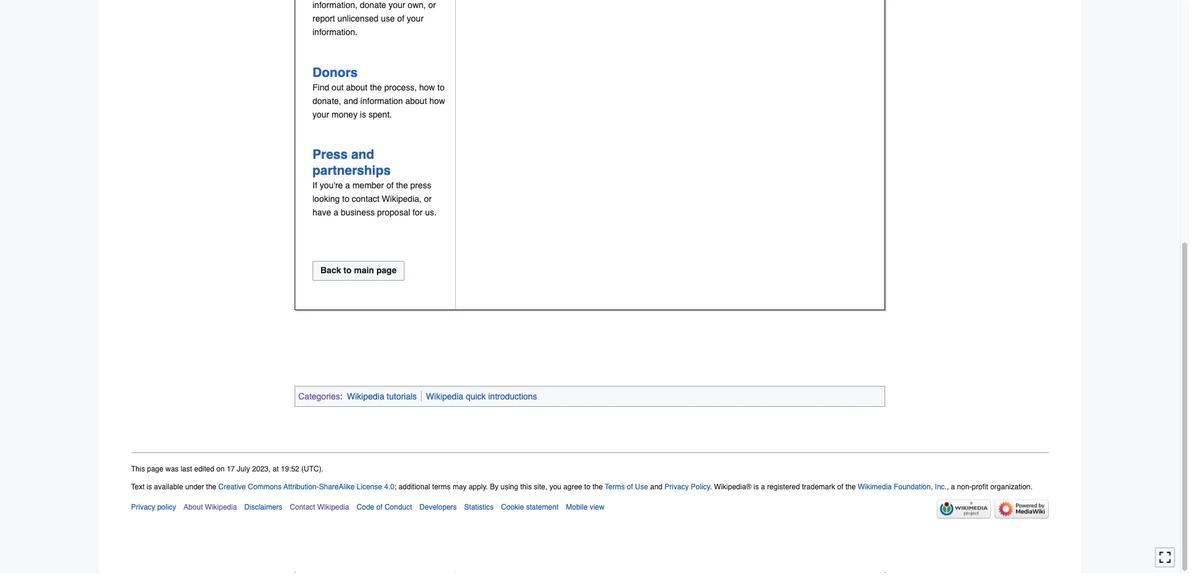 Task type: locate. For each thing, give the bounding box(es) containing it.
organization.
[[991, 483, 1033, 491]]

1 horizontal spatial about
[[406, 96, 427, 106]]

a
[[345, 180, 350, 190], [334, 207, 339, 217], [761, 483, 766, 491], [952, 483, 956, 491]]

1 horizontal spatial privacy
[[665, 483, 689, 491]]

about down process, in the left top of the page
[[406, 96, 427, 106]]

1 horizontal spatial is
[[360, 109, 366, 119]]

is inside 'donors find out about the process, how to donate, and information about how your money is spent.'
[[360, 109, 366, 119]]

1 horizontal spatial page
[[377, 265, 397, 275]]

on
[[217, 465, 225, 473]]

. left wikipedia®
[[711, 483, 712, 491]]

0 horizontal spatial page
[[147, 465, 164, 473]]

a left registered
[[761, 483, 766, 491]]

to
[[438, 82, 445, 92], [342, 194, 350, 204], [344, 265, 352, 275], [585, 483, 591, 491]]

to right process, in the left top of the page
[[438, 82, 445, 92]]

to up business
[[342, 194, 350, 204]]

additional
[[399, 483, 430, 491]]

page inside footer
[[147, 465, 164, 473]]

information
[[361, 96, 403, 106]]

edited
[[194, 465, 214, 473]]

contact
[[290, 503, 315, 511]]

commons
[[248, 483, 282, 491]]

you
[[550, 483, 562, 491]]

code
[[357, 503, 375, 511]]

1 vertical spatial how
[[430, 96, 445, 106]]

to right agree
[[585, 483, 591, 491]]

0 horizontal spatial is
[[147, 483, 152, 491]]

wikipedia right :
[[347, 392, 385, 401]]

of inside press and partnerships if you're a member of the press looking to contact wikipedia, or have a business proposal for us.
[[387, 180, 394, 190]]

page right main
[[377, 265, 397, 275]]

wikimedia
[[858, 483, 892, 491]]

fullscreen image
[[1160, 551, 1172, 563]]

1 vertical spatial page
[[147, 465, 164, 473]]

. up sharealike
[[322, 465, 324, 473]]

and inside 'donors find out about the process, how to donate, and information about how your money is spent.'
[[344, 96, 358, 106]]

donors find out about the process, how to donate, and information about how your money is spent.
[[313, 65, 445, 119]]

policy
[[691, 483, 711, 491]]

and up partnerships
[[351, 147, 374, 162]]

19:52
[[281, 465, 299, 473]]

profit
[[972, 483, 989, 491]]

privacy policy link
[[131, 503, 176, 511]]

developers
[[420, 503, 457, 511]]

may
[[453, 483, 467, 491]]

the
[[370, 82, 382, 92], [396, 180, 408, 190], [206, 483, 217, 491], [593, 483, 603, 491], [846, 483, 856, 491]]

how
[[420, 82, 435, 92], [430, 96, 445, 106]]

privacy down text
[[131, 503, 155, 511]]

the up information
[[370, 82, 382, 92]]

1 vertical spatial and
[[351, 147, 374, 162]]

1 vertical spatial privacy
[[131, 503, 155, 511]]

developers link
[[420, 503, 457, 511]]

how right process, in the left top of the page
[[420, 82, 435, 92]]

is right wikipedia®
[[754, 483, 759, 491]]

about
[[346, 82, 368, 92], [406, 96, 427, 106]]

privacy left policy
[[665, 483, 689, 491]]

wikipedia down sharealike
[[317, 503, 349, 511]]

and inside footer
[[651, 483, 663, 491]]

terms
[[605, 483, 625, 491]]

0 vertical spatial .
[[322, 465, 324, 473]]

.
[[322, 465, 324, 473], [711, 483, 712, 491]]

0 horizontal spatial about
[[346, 82, 368, 92]]

terms
[[432, 483, 451, 491]]

license
[[357, 483, 382, 491]]

page left was
[[147, 465, 164, 473]]

;
[[395, 483, 397, 491]]

tutorials
[[387, 392, 417, 401]]

how right information
[[430, 96, 445, 106]]

privacy
[[665, 483, 689, 491], [131, 503, 155, 511]]

creative
[[219, 483, 246, 491]]

about right out at the left of the page
[[346, 82, 368, 92]]

0 vertical spatial and
[[344, 96, 358, 106]]

about wikipedia link
[[184, 503, 237, 511]]

foundation,
[[894, 483, 933, 491]]

view
[[590, 503, 605, 511]]

back to main page
[[321, 265, 397, 275]]

privacy policy link
[[665, 483, 711, 491]]

text is available under the creative commons attribution-sharealike license 4.0 ; additional terms may apply.  by using this site, you agree to the terms of use and privacy policy . wikipedia® is a registered trademark of the wikimedia foundation, inc. , a non-profit organization.
[[131, 483, 1033, 491]]

wikipedia left the "quick"
[[426, 392, 464, 401]]

wikipedia quick introductions link
[[426, 392, 537, 401]]

0 vertical spatial about
[[346, 82, 368, 92]]

wikipedia quick introductions
[[426, 392, 537, 401]]

find
[[313, 82, 329, 92]]

under
[[185, 483, 204, 491]]

attribution-
[[284, 483, 319, 491]]

is left spent.
[[360, 109, 366, 119]]

categories link
[[299, 392, 340, 401]]

spent.
[[369, 109, 392, 119]]

the up wikipedia,
[[396, 180, 408, 190]]

wikipedia down 'creative'
[[205, 503, 237, 511]]

to inside press and partnerships if you're a member of the press looking to contact wikipedia, or have a business proposal for us.
[[342, 194, 350, 204]]

17
[[227, 465, 235, 473]]

0 horizontal spatial .
[[322, 465, 324, 473]]

1 vertical spatial .
[[711, 483, 712, 491]]

of up wikipedia,
[[387, 180, 394, 190]]

looking
[[313, 194, 340, 204]]

wikipedia,
[[382, 194, 422, 204]]

quick
[[466, 392, 486, 401]]

sharealike
[[319, 483, 355, 491]]

wikipedia tutorials link
[[347, 392, 417, 401]]

and right use
[[651, 483, 663, 491]]

apply.
[[469, 483, 488, 491]]

wikimedia foundation image
[[937, 500, 992, 519]]

1 horizontal spatial .
[[711, 483, 712, 491]]

member
[[353, 180, 384, 190]]

and up money
[[344, 96, 358, 106]]

code of conduct
[[357, 503, 412, 511]]

trademark
[[802, 483, 836, 491]]

the left wikimedia
[[846, 483, 856, 491]]

and
[[344, 96, 358, 106], [351, 147, 374, 162], [651, 483, 663, 491]]

powered by mediawiki image
[[995, 500, 1049, 519]]

2 vertical spatial and
[[651, 483, 663, 491]]

footer containing this page was last edited on 17 july 2023, at 19:52
[[131, 452, 1049, 522]]

press and partnerships link
[[313, 147, 391, 178]]

about
[[184, 503, 203, 511]]

of
[[387, 180, 394, 190], [627, 483, 633, 491], [838, 483, 844, 491], [377, 503, 383, 511]]

press
[[411, 180, 432, 190]]

2 horizontal spatial is
[[754, 483, 759, 491]]

partnerships
[[313, 163, 391, 178]]

contact wikipedia link
[[290, 503, 349, 511]]

(utc)
[[302, 465, 322, 473]]

available
[[154, 483, 183, 491]]

is right text
[[147, 483, 152, 491]]

wikimedia foundation, inc. link
[[858, 483, 947, 491]]

to inside 'donors find out about the process, how to donate, and information about how your money is spent.'
[[438, 82, 445, 92]]

introductions
[[489, 392, 537, 401]]

press
[[313, 147, 348, 162]]

footer
[[131, 452, 1049, 522]]

is
[[360, 109, 366, 119], [147, 483, 152, 491], [754, 483, 759, 491]]

wikipedia tutorials
[[347, 392, 417, 401]]

0 vertical spatial page
[[377, 265, 397, 275]]

mobile
[[566, 503, 588, 511]]

conduct
[[385, 503, 412, 511]]



Task type: describe. For each thing, give the bounding box(es) containing it.
disclaimers link
[[244, 503, 283, 511]]

and inside press and partnerships if you're a member of the press looking to contact wikipedia, or have a business proposal for us.
[[351, 147, 374, 162]]

categories
[[299, 392, 340, 401]]

at
[[273, 465, 279, 473]]

1 vertical spatial about
[[406, 96, 427, 106]]

a down partnerships
[[345, 180, 350, 190]]

statement
[[526, 503, 559, 511]]

terms of use link
[[605, 483, 649, 491]]

this
[[521, 483, 532, 491]]

using
[[501, 483, 519, 491]]

use
[[635, 483, 649, 491]]

mobile view link
[[566, 503, 605, 511]]

about wikipedia
[[184, 503, 237, 511]]

registered
[[768, 483, 800, 491]]

the right under
[[206, 483, 217, 491]]

last
[[181, 465, 192, 473]]

to left main
[[344, 265, 352, 275]]

the left terms
[[593, 483, 603, 491]]

back to main page link
[[313, 261, 405, 281]]

money
[[332, 109, 358, 119]]

a right have
[[334, 207, 339, 217]]

the inside press and partnerships if you're a member of the press looking to contact wikipedia, or have a business proposal for us.
[[396, 180, 408, 190]]

site,
[[534, 483, 548, 491]]

donors
[[313, 65, 358, 80]]

cookie
[[501, 503, 524, 511]]

text
[[131, 483, 145, 491]]

this page was last edited on 17 july 2023, at 19:52 (utc) .
[[131, 465, 324, 473]]

for
[[413, 207, 423, 217]]

this
[[131, 465, 145, 473]]

4.0
[[384, 483, 395, 491]]

if
[[313, 180, 317, 190]]

2023,
[[252, 465, 271, 473]]

proposal
[[377, 207, 410, 217]]

of right code
[[377, 503, 383, 511]]

non-
[[958, 483, 972, 491]]

donors link
[[313, 65, 358, 80]]

inc.
[[935, 483, 947, 491]]

mobile view
[[566, 503, 605, 511]]

donate,
[[313, 96, 341, 106]]

by
[[490, 483, 499, 491]]

privacy policy
[[131, 503, 176, 511]]

disclaimers
[[244, 503, 283, 511]]

contact wikipedia
[[290, 503, 349, 511]]

out
[[332, 82, 344, 92]]

the inside 'donors find out about the process, how to donate, and information about how your money is spent.'
[[370, 82, 382, 92]]

statistics link
[[464, 503, 494, 511]]

wikipedia®
[[715, 483, 752, 491]]

press and partnerships if you're a member of the press looking to contact wikipedia, or have a business proposal for us.
[[313, 147, 437, 217]]

policy
[[157, 503, 176, 511]]

categories :
[[299, 392, 345, 401]]

0 horizontal spatial privacy
[[131, 503, 155, 511]]

cookie statement link
[[501, 503, 559, 511]]

statistics
[[464, 503, 494, 511]]

you're
[[320, 180, 343, 190]]

cookie statement
[[501, 503, 559, 511]]

of left use
[[627, 483, 633, 491]]

business
[[341, 207, 375, 217]]

,
[[947, 483, 949, 491]]

a right ,
[[952, 483, 956, 491]]

july
[[237, 465, 250, 473]]

back
[[321, 265, 341, 275]]

us.
[[425, 207, 437, 217]]

0 vertical spatial privacy
[[665, 483, 689, 491]]

agree
[[564, 483, 583, 491]]

:
[[340, 392, 343, 401]]

creative commons attribution-sharealike license 4.0 link
[[219, 483, 395, 491]]

0 vertical spatial how
[[420, 82, 435, 92]]

of right the trademark
[[838, 483, 844, 491]]

main
[[354, 265, 374, 275]]

your
[[313, 109, 329, 119]]

contact
[[352, 194, 380, 204]]

or
[[424, 194, 432, 204]]

code of conduct link
[[357, 503, 412, 511]]



Task type: vqa. For each thing, say whether or not it's contained in the screenshot.
Jackson signing an autograph at the Japanese premiere of Kong: Skull Island in 2017 IMAGE
no



